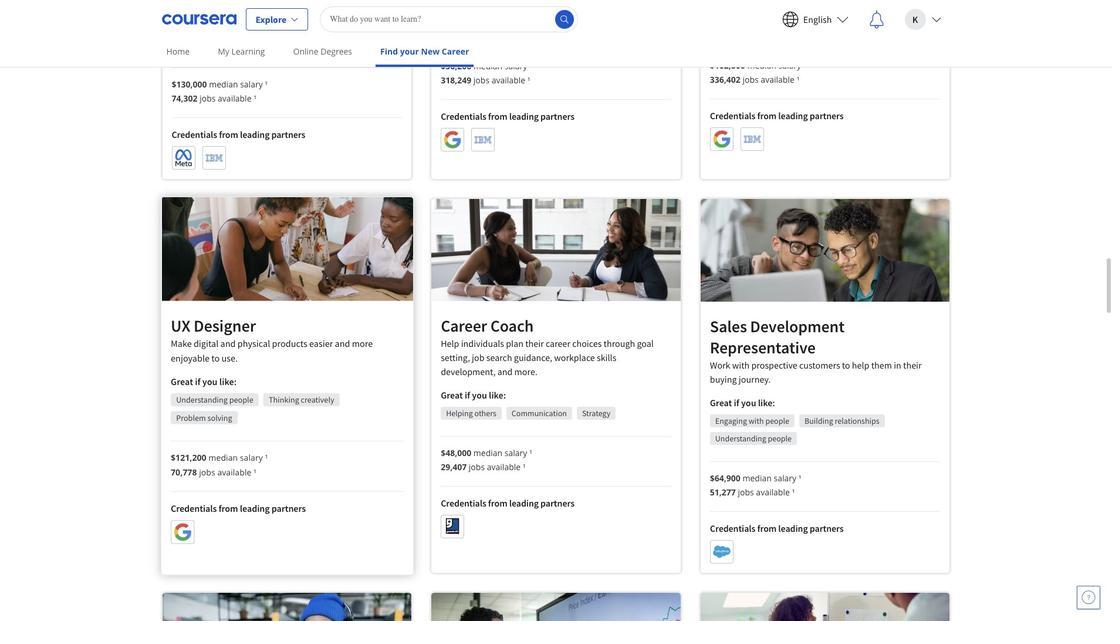 Task type: locate. For each thing, give the bounding box(es) containing it.
english
[[804, 13, 832, 25]]

1 vertical spatial their
[[904, 360, 922, 371]]

sales
[[710, 316, 747, 337]]

jobs inside $64,900 median salary ¹ 51,277 jobs available ¹
[[738, 487, 754, 498]]

great if you like: down enjoyable
[[171, 376, 236, 387]]

2 vertical spatial with
[[749, 416, 764, 426]]

1 vertical spatial helping
[[446, 408, 473, 419]]

career up help
[[441, 315, 487, 336]]

salary for $102,800 median salary ¹ 336,402 jobs available ¹
[[779, 60, 802, 71]]

salary inside "$121,200 median salary ¹ 70,778 jobs available ¹"
[[240, 452, 263, 463]]

credentials from leading partners down $64,900 median salary ¹ 51,277 jobs available ¹ on the bottom of the page
[[710, 523, 844, 535]]

leading down $64,900 median salary ¹ 51,277 jobs available ¹ on the bottom of the page
[[779, 523, 808, 535]]

0 horizontal spatial understanding people
[[176, 395, 253, 405]]

helping left others
[[446, 408, 473, 419]]

0 horizontal spatial to
[[211, 352, 219, 364]]

available right the 29,407
[[487, 462, 521, 473]]

available right 318,249
[[492, 75, 526, 86]]

jobs inside "$56,200 median salary ¹ 318,249 jobs available ¹"
[[474, 75, 490, 86]]

available inside "$121,200 median salary ¹ 70,778 jobs available ¹"
[[217, 466, 251, 478]]

easier
[[309, 338, 333, 349]]

if for sales development representative
[[734, 397, 740, 409]]

helping for helping others
[[446, 408, 473, 419]]

from down $64,900 median salary ¹ 51,277 jobs available ¹ on the bottom of the page
[[758, 523, 777, 535]]

sales development representative image
[[701, 199, 950, 302]]

0 vertical spatial understanding
[[176, 395, 227, 405]]

career up $56,200
[[442, 46, 469, 57]]

workplace
[[555, 352, 595, 364]]

if up engaging
[[734, 397, 740, 409]]

from down $130,000 median salary ¹ 74,302 jobs available ¹
[[219, 129, 238, 140]]

median inside "$121,200 median salary ¹ 70,778 jobs available ¹"
[[208, 452, 238, 463]]

1 horizontal spatial understanding people
[[716, 434, 792, 444]]

1 vertical spatial career
[[441, 315, 487, 336]]

70,778
[[171, 466, 197, 478]]

jobs right 318,249
[[474, 75, 490, 86]]

coursera image
[[162, 10, 236, 28]]

salary for $48,000 median salary ¹ 29,407 jobs available ¹
[[505, 447, 528, 459]]

their inside sales development representative work with prospective customers to help them in their buying journey.
[[904, 360, 922, 371]]

0 vertical spatial with
[[207, 22, 222, 32]]

buying
[[710, 374, 737, 385]]

median right $102,800
[[748, 60, 777, 71]]

with
[[207, 22, 222, 32], [733, 360, 750, 371], [749, 416, 764, 426]]

credentials down 318,249
[[441, 110, 487, 122]]

leading down $102,800 median salary ¹ 336,402 jobs available ¹
[[779, 110, 808, 122]]

great if you like: up helping people
[[441, 2, 506, 14]]

great up helping people
[[441, 2, 463, 14]]

credentials from leading partners down "$56,200 median salary ¹ 318,249 jobs available ¹"
[[441, 110, 575, 122]]

people left building
[[766, 416, 790, 426]]

more
[[352, 338, 373, 349]]

them
[[872, 360, 893, 371]]

credentials down 51,277
[[710, 523, 756, 535]]

helping others
[[446, 408, 497, 419]]

1 horizontal spatial understanding
[[716, 434, 767, 444]]

available inside $130,000 median salary ¹ 74,302 jobs available ¹
[[218, 93, 252, 104]]

median right $48,000
[[474, 447, 503, 459]]

0 vertical spatial helping
[[446, 21, 473, 32]]

helping for helping people
[[446, 21, 473, 32]]

my learning
[[218, 46, 265, 57]]

jobs right 70,778
[[199, 466, 215, 478]]

understanding down engaging
[[716, 434, 767, 444]]

great if you like:
[[441, 2, 506, 14], [172, 3, 237, 15], [171, 376, 236, 387], [441, 389, 506, 401], [710, 397, 776, 409]]

and left more
[[335, 338, 350, 349]]

working with numbers
[[177, 22, 255, 32]]

great if you like: up helping others
[[441, 389, 506, 401]]

use.
[[221, 352, 238, 364]]

their inside career coach help individuals plan their career choices through goal setting, job search guidance, workplace skills development, and more.
[[526, 338, 544, 349]]

products
[[272, 338, 307, 349]]

credentials from leading partners down $48,000 median salary ¹ 29,407 jobs available ¹
[[441, 497, 575, 509]]

great up helping others
[[441, 389, 463, 401]]

if up helping others
[[465, 389, 470, 401]]

0 vertical spatial understanding people
[[176, 395, 253, 405]]

median inside $48,000 median salary ¹ 29,407 jobs available ¹
[[474, 447, 503, 459]]

great for sales development representative
[[710, 397, 732, 409]]

people
[[475, 21, 499, 32], [229, 395, 253, 405], [766, 416, 790, 426], [768, 434, 792, 444]]

jobs inside $48,000 median salary ¹ 29,407 jobs available ¹
[[469, 462, 485, 473]]

0 horizontal spatial their
[[526, 338, 544, 349]]

to left help
[[843, 360, 851, 371]]

prospective
[[752, 360, 798, 371]]

with up journey.
[[733, 360, 750, 371]]

available inside "$56,200 median salary ¹ 318,249 jobs available ¹"
[[492, 75, 526, 86]]

degrees
[[321, 46, 352, 57]]

engaging with people
[[716, 416, 790, 426]]

career
[[442, 46, 469, 57], [441, 315, 487, 336]]

median for $130,000
[[209, 79, 238, 90]]

1 vertical spatial with
[[733, 360, 750, 371]]

available for $130,000 median salary ¹ 74,302 jobs available ¹
[[218, 93, 252, 104]]

from down "$121,200 median salary ¹ 70,778 jobs available ¹" at the bottom of the page
[[218, 503, 238, 514]]

available down my learning link
[[218, 93, 252, 104]]

jobs inside "$121,200 median salary ¹ 70,778 jobs available ¹"
[[199, 466, 215, 478]]

communication down more.
[[512, 408, 567, 419]]

salary for $64,900 median salary ¹ 51,277 jobs available ¹
[[774, 473, 797, 484]]

median inside "$56,200 median salary ¹ 318,249 jobs available ¹"
[[474, 61, 503, 72]]

51,277
[[710, 487, 736, 498]]

from down $48,000 median salary ¹ 29,407 jobs available ¹
[[488, 497, 508, 509]]

with right working
[[207, 22, 222, 32]]

median down the "my"
[[209, 79, 238, 90]]

great if you like: up engaging with people
[[710, 397, 776, 409]]

available right "336,402"
[[761, 74, 795, 85]]

customers
[[800, 360, 841, 371]]

partners
[[810, 110, 844, 122], [541, 110, 575, 122], [272, 129, 306, 140], [541, 497, 575, 509], [271, 503, 306, 514], [810, 523, 844, 535]]

2 helping from the top
[[446, 408, 473, 419]]

$56,200
[[441, 61, 472, 72]]

understanding people down use.
[[176, 395, 253, 405]]

$121,200
[[171, 452, 206, 463]]

available right 70,778
[[217, 466, 251, 478]]

0 vertical spatial communication
[[854, 21, 909, 31]]

median right $121,200
[[208, 452, 238, 463]]

credentials down the 29,407
[[441, 497, 487, 509]]

leading down "$121,200 median salary ¹ 70,778 jobs available ¹" at the bottom of the page
[[240, 503, 270, 514]]

understanding people down engaging with people
[[716, 434, 792, 444]]

k button
[[896, 0, 951, 38]]

median inside $130,000 median salary ¹ 74,302 jobs available ¹
[[209, 79, 238, 90]]

0 vertical spatial their
[[526, 338, 544, 349]]

explore button
[[246, 8, 308, 30]]

2 horizontal spatial and
[[498, 366, 513, 378]]

and up use.
[[220, 338, 235, 349]]

like: down use.
[[219, 376, 236, 387]]

working
[[177, 22, 206, 32]]

make
[[171, 338, 192, 349]]

1 horizontal spatial to
[[843, 360, 851, 371]]

$121,200 median salary ¹ 70,778 jobs available ¹
[[171, 452, 268, 478]]

median for $64,900
[[743, 473, 772, 484]]

problem
[[783, 21, 813, 31], [514, 21, 543, 32], [177, 39, 206, 50], [176, 412, 206, 423]]

0 horizontal spatial communication
[[512, 408, 567, 419]]

with right engaging
[[749, 416, 764, 426]]

jobs for $102,800
[[743, 74, 759, 85]]

jobs for $56,200
[[474, 75, 490, 86]]

¹
[[804, 60, 807, 71], [530, 61, 533, 72], [797, 74, 800, 85], [528, 75, 531, 86], [265, 79, 268, 90], [254, 93, 257, 104], [530, 447, 533, 459], [265, 452, 268, 463], [523, 462, 526, 473], [253, 466, 256, 478], [799, 473, 802, 484], [792, 487, 795, 498]]

0 vertical spatial career
[[442, 46, 469, 57]]

jobs right 74,302
[[200, 93, 216, 104]]

like: for career coach
[[489, 389, 506, 401]]

leading
[[779, 110, 808, 122], [510, 110, 539, 122], [240, 129, 270, 140], [510, 497, 539, 509], [240, 503, 270, 514], [779, 523, 808, 535]]

salary inside "$56,200 median salary ¹ 318,249 jobs available ¹"
[[505, 61, 528, 72]]

like: up others
[[489, 389, 506, 401]]

0 horizontal spatial understanding
[[176, 395, 227, 405]]

1 vertical spatial communication
[[512, 408, 567, 419]]

my
[[218, 46, 230, 57]]

you up engaging with people
[[742, 397, 757, 409]]

and
[[220, 338, 235, 349], [335, 338, 350, 349], [498, 366, 513, 378]]

others
[[475, 408, 497, 419]]

jobs inside $102,800 median salary ¹ 336,402 jobs available ¹
[[743, 74, 759, 85]]

great up engaging
[[710, 397, 732, 409]]

1 vertical spatial understanding people
[[716, 434, 792, 444]]

their right in
[[904, 360, 922, 371]]

jobs for $121,200
[[199, 466, 215, 478]]

online degrees
[[293, 46, 352, 57]]

salary inside $48,000 median salary ¹ 29,407 jobs available ¹
[[505, 447, 528, 459]]

None search field
[[320, 6, 579, 32]]

if
[[465, 2, 470, 14], [196, 3, 201, 15], [195, 376, 200, 387], [465, 389, 470, 401], [734, 397, 740, 409]]

guidance,
[[514, 352, 553, 364]]

credentials
[[710, 110, 756, 122], [441, 110, 487, 122], [172, 129, 217, 140], [441, 497, 487, 509], [171, 503, 217, 514], [710, 523, 756, 535]]

plan
[[506, 338, 524, 349]]

great up working
[[172, 3, 194, 15]]

salary inside $64,900 median salary ¹ 51,277 jobs available ¹
[[774, 473, 797, 484]]

median for $56,200
[[474, 61, 503, 72]]

What do you want to learn? text field
[[320, 6, 579, 32]]

if down enjoyable
[[195, 376, 200, 387]]

available inside $48,000 median salary ¹ 29,407 jobs available ¹
[[487, 462, 521, 473]]

coach
[[491, 315, 534, 336]]

creatively
[[301, 395, 334, 405]]

understanding down enjoyable
[[176, 395, 227, 405]]

you up others
[[472, 389, 487, 401]]

1 helping from the top
[[446, 21, 473, 32]]

building relationships
[[805, 416, 880, 426]]

1 horizontal spatial communication
[[854, 21, 909, 31]]

available right 51,277
[[757, 487, 790, 498]]

if up helping people
[[465, 2, 470, 14]]

$56,200 median salary ¹ 318,249 jobs available ¹
[[441, 61, 533, 86]]

jobs right "336,402"
[[743, 74, 759, 85]]

people left thinking
[[229, 395, 253, 405]]

like: up engaging with people
[[759, 397, 776, 409]]

communication
[[854, 21, 909, 31], [512, 408, 567, 419]]

digital
[[193, 338, 218, 349]]

solving
[[814, 21, 839, 31], [545, 21, 569, 32], [208, 39, 233, 50], [207, 412, 232, 423]]

home link
[[162, 38, 194, 65]]

work
[[710, 360, 731, 371]]

jobs right 51,277
[[738, 487, 754, 498]]

median
[[748, 60, 777, 71], [474, 61, 503, 72], [209, 79, 238, 90], [474, 447, 503, 459], [208, 452, 238, 463], [743, 473, 772, 484]]

to left use.
[[211, 352, 219, 364]]

choices
[[573, 338, 602, 349]]

available inside $64,900 median salary ¹ 51,277 jobs available ¹
[[757, 487, 790, 498]]

skills
[[597, 352, 617, 364]]

you for career coach
[[472, 389, 487, 401]]

you
[[472, 2, 487, 14], [203, 3, 218, 15], [202, 376, 217, 387], [472, 389, 487, 401], [742, 397, 757, 409]]

problem solving
[[783, 21, 839, 31], [514, 21, 569, 32], [177, 39, 233, 50], [176, 412, 232, 423]]

ux designer image
[[161, 197, 413, 301]]

credentials from leading partners
[[710, 110, 844, 122], [441, 110, 575, 122], [172, 129, 306, 140], [441, 497, 575, 509], [171, 503, 306, 514], [710, 523, 844, 535]]

you for ux designer
[[202, 376, 217, 387]]

great down enjoyable
[[171, 376, 193, 387]]

like: for ux designer
[[219, 376, 236, 387]]

with inside sales development representative work with prospective customers to help them in their buying journey.
[[733, 360, 750, 371]]

helping
[[446, 21, 473, 32], [446, 408, 473, 419]]

understanding people
[[176, 395, 253, 405], [716, 434, 792, 444]]

to inside sales development representative work with prospective customers to help them in their buying journey.
[[843, 360, 851, 371]]

goal
[[637, 338, 654, 349]]

1 horizontal spatial their
[[904, 360, 922, 371]]

helping up $56,200
[[446, 21, 473, 32]]

patterns
[[309, 22, 337, 32]]

like:
[[489, 2, 506, 14], [220, 3, 237, 15], [219, 376, 236, 387], [489, 389, 506, 401], [759, 397, 776, 409]]

median inside $64,900 median salary ¹ 51,277 jobs available ¹
[[743, 473, 772, 484]]

building
[[805, 416, 834, 426]]

jobs inside $130,000 median salary ¹ 74,302 jobs available ¹
[[200, 93, 216, 104]]

and down search on the left bottom
[[498, 366, 513, 378]]

great
[[441, 2, 463, 14], [172, 3, 194, 15], [171, 376, 193, 387], [441, 389, 463, 401], [710, 397, 732, 409]]

median right $56,200
[[474, 61, 503, 72]]

communication left k
[[854, 21, 909, 31]]

jobs right the 29,407
[[469, 462, 485, 473]]

$48,000 median salary ¹ 29,407 jobs available ¹
[[441, 447, 533, 473]]

development
[[751, 316, 845, 337]]

you down enjoyable
[[202, 376, 217, 387]]

available for $102,800 median salary ¹ 336,402 jobs available ¹
[[761, 74, 795, 85]]

leading down "$56,200 median salary ¹ 318,249 jobs available ¹"
[[510, 110, 539, 122]]

learning
[[232, 46, 265, 57]]

1 horizontal spatial and
[[335, 338, 350, 349]]

salary inside $102,800 median salary ¹ 336,402 jobs available ¹
[[779, 60, 802, 71]]

median for $121,200
[[208, 452, 238, 463]]

median inside $102,800 median salary ¹ 336,402 jobs available ¹
[[748, 60, 777, 71]]

find your new career
[[381, 46, 469, 57]]

their
[[526, 338, 544, 349], [904, 360, 922, 371]]

salary inside $130,000 median salary ¹ 74,302 jobs available ¹
[[240, 79, 263, 90]]

new
[[421, 46, 440, 57]]

available inside $102,800 median salary ¹ 336,402 jobs available ¹
[[761, 74, 795, 85]]

their up guidance,
[[526, 338, 544, 349]]

median right $64,900
[[743, 473, 772, 484]]



Task type: vqa. For each thing, say whether or not it's contained in the screenshot.


Task type: describe. For each thing, give the bounding box(es) containing it.
my learning link
[[213, 38, 270, 65]]

from down $102,800 median salary ¹ 336,402 jobs available ¹
[[758, 110, 777, 122]]

online degrees link
[[289, 38, 357, 65]]

your
[[400, 46, 419, 57]]

median for $48,000
[[474, 447, 503, 459]]

credentials from leading partners down $130,000 median salary ¹ 74,302 jobs available ¹
[[172, 129, 306, 140]]

find
[[381, 46, 398, 57]]

leading down $48,000 median salary ¹ 29,407 jobs available ¹
[[510, 497, 539, 509]]

k
[[913, 13, 919, 25]]

online
[[293, 46, 319, 57]]

help
[[441, 338, 459, 349]]

communication for helping others
[[512, 408, 567, 419]]

1 vertical spatial understanding
[[716, 434, 767, 444]]

engaging
[[716, 416, 748, 426]]

if up working
[[196, 3, 201, 15]]

from down "$56,200 median salary ¹ 318,249 jobs available ¹"
[[488, 110, 508, 122]]

great for career coach
[[441, 389, 463, 401]]

and inside career coach help individuals plan their career choices through goal setting, job search guidance, workplace skills development, and more.
[[498, 366, 513, 378]]

0 horizontal spatial and
[[220, 338, 235, 349]]

$130,000 median salary ¹ 74,302 jobs available ¹
[[172, 79, 268, 104]]

credentials down 74,302
[[172, 129, 217, 140]]

development,
[[441, 366, 496, 378]]

if for ux designer
[[195, 376, 200, 387]]

you up working with numbers
[[203, 3, 218, 15]]

journey.
[[739, 374, 771, 385]]

in
[[894, 360, 902, 371]]

ux designer make digital and physical products easier and more enjoyable to use.
[[171, 315, 373, 364]]

people down engaging with people
[[768, 434, 792, 444]]

identifying
[[270, 22, 307, 32]]

like: up helping people
[[489, 2, 506, 14]]

great if you like: for ux designer
[[171, 376, 236, 387]]

318,249
[[441, 75, 472, 86]]

career inside find your new career link
[[442, 46, 469, 57]]

thinking creatively
[[269, 395, 334, 405]]

available for $64,900 median salary ¹ 51,277 jobs available ¹
[[757, 487, 790, 498]]

physical
[[237, 338, 270, 349]]

$64,900
[[710, 473, 741, 484]]

if for career coach
[[465, 389, 470, 401]]

$48,000
[[441, 447, 472, 459]]

great for ux designer
[[171, 376, 193, 387]]

with for working
[[207, 22, 222, 32]]

individuals
[[461, 338, 504, 349]]

english button
[[773, 0, 858, 38]]

sales development representative work with prospective customers to help them in their buying journey.
[[710, 316, 922, 385]]

to inside ux designer make digital and physical products easier and more enjoyable to use.
[[211, 352, 219, 364]]

great if you like: for career coach
[[441, 389, 506, 401]]

through
[[604, 338, 636, 349]]

$102,800 median salary ¹ 336,402 jobs available ¹
[[710, 60, 807, 85]]

$64,900 median salary ¹ 51,277 jobs available ¹
[[710, 473, 802, 498]]

identifying patterns
[[270, 22, 337, 32]]

jobs for $48,000
[[469, 462, 485, 473]]

setting,
[[441, 352, 470, 364]]

help center image
[[1082, 591, 1096, 605]]

help
[[853, 360, 870, 371]]

salary for $130,000 median salary ¹ 74,302 jobs available ¹
[[240, 79, 263, 90]]

like: for sales development representative
[[759, 397, 776, 409]]

available for $48,000 median salary ¹ 29,407 jobs available ¹
[[487, 462, 521, 473]]

leading down $130,000 median salary ¹ 74,302 jobs available ¹
[[240, 129, 270, 140]]

career
[[546, 338, 571, 349]]

credentials down "336,402"
[[710, 110, 756, 122]]

relationships
[[835, 416, 880, 426]]

median for $102,800
[[748, 60, 777, 71]]

enjoyable
[[171, 352, 209, 364]]

numbers
[[224, 22, 255, 32]]

336,402
[[710, 74, 741, 85]]

strategy
[[582, 408, 611, 419]]

great if you like: for sales development representative
[[710, 397, 776, 409]]

salary for $121,200 median salary ¹ 70,778 jobs available ¹
[[240, 452, 263, 463]]

explore
[[256, 13, 287, 25]]

communication for problem solving
[[854, 21, 909, 31]]

career coach help individuals plan their career choices through goal setting, job search guidance, workplace skills development, and more.
[[441, 315, 654, 378]]

helping people
[[446, 21, 499, 32]]

74,302
[[172, 93, 198, 104]]

$130,000
[[172, 79, 207, 90]]

job
[[472, 352, 485, 364]]

available for $121,200 median salary ¹ 70,778 jobs available ¹
[[217, 466, 251, 478]]

credentials from leading partners down $102,800 median salary ¹ 336,402 jobs available ¹
[[710, 110, 844, 122]]

representative
[[710, 337, 816, 358]]

ux
[[171, 315, 190, 336]]

credentials down 70,778
[[171, 503, 217, 514]]

jobs for $64,900
[[738, 487, 754, 498]]

available for $56,200 median salary ¹ 318,249 jobs available ¹
[[492, 75, 526, 86]]

salary for $56,200 median salary ¹ 318,249 jobs available ¹
[[505, 61, 528, 72]]

more.
[[515, 366, 538, 378]]

credentials from leading partners down "$121,200 median salary ¹ 70,778 jobs available ¹" at the bottom of the page
[[171, 503, 306, 514]]

find your new career link
[[376, 38, 474, 67]]

you for sales development representative
[[742, 397, 757, 409]]

$102,800
[[710, 60, 746, 71]]

jobs for $130,000
[[200, 93, 216, 104]]

designer
[[193, 315, 256, 336]]

you up helping people
[[472, 2, 487, 14]]

thinking
[[269, 395, 299, 405]]

people up "$56,200 median salary ¹ 318,249 jobs available ¹"
[[475, 21, 499, 32]]

like: up the numbers
[[220, 3, 237, 15]]

home
[[166, 46, 190, 57]]

great if you like: up working with numbers
[[172, 3, 237, 15]]

career inside career coach help individuals plan their career choices through goal setting, job search guidance, workplace skills development, and more.
[[441, 315, 487, 336]]

29,407
[[441, 462, 467, 473]]

with for engaging
[[749, 416, 764, 426]]

search
[[487, 352, 512, 364]]



